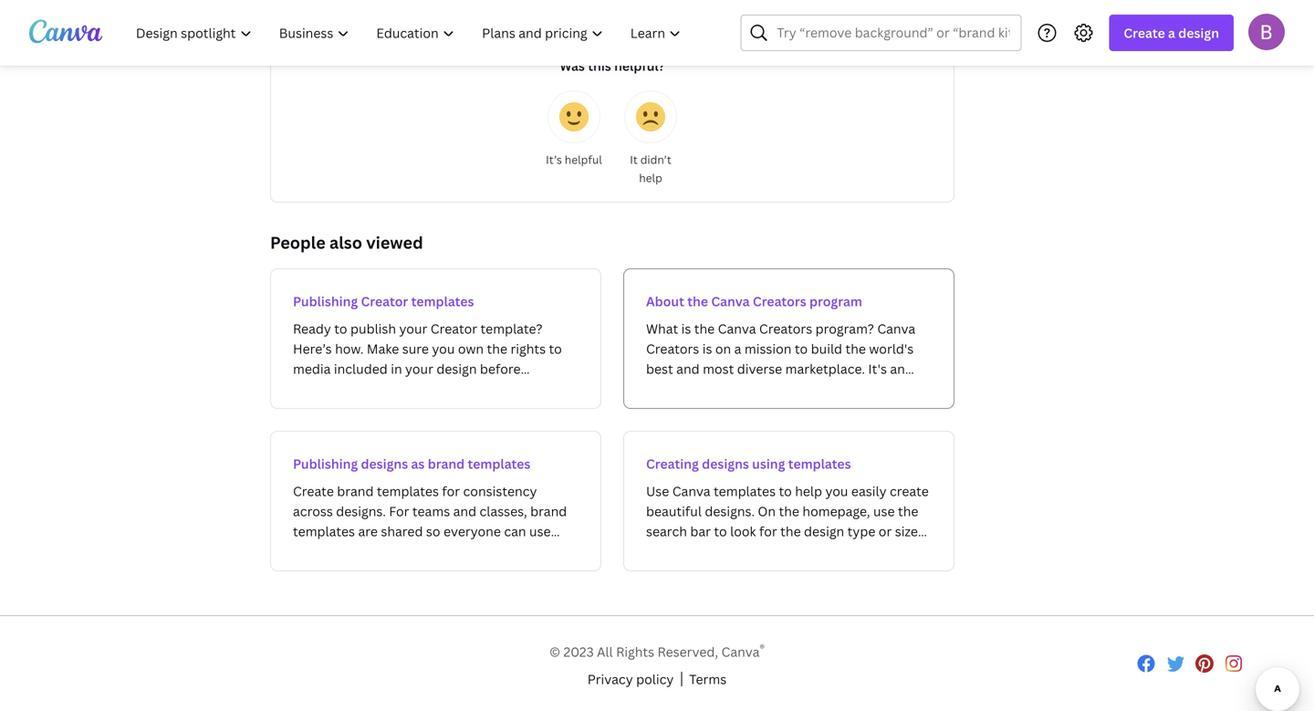 Task type: locate. For each thing, give the bounding box(es) containing it.
© 2023 all rights reserved, canva ®
[[550, 641, 765, 661]]

canva inside "about the canva creators program" 'link'
[[712, 293, 750, 310]]

canva up terms link
[[722, 643, 760, 661]]

2 publishing from the top
[[293, 455, 358, 472]]

the
[[688, 293, 709, 310]]

publishing creator templates
[[293, 293, 474, 310]]

people also viewed
[[270, 231, 423, 254]]

designs left using
[[702, 455, 749, 472]]

©
[[550, 643, 561, 661]]

reserved,
[[658, 643, 719, 661]]

2 designs from the left
[[702, 455, 749, 472]]

canva right the
[[712, 293, 750, 310]]

privacy
[[588, 671, 633, 688]]

0 horizontal spatial designs
[[361, 455, 408, 472]]

designs for as
[[361, 455, 408, 472]]

0 vertical spatial canva
[[712, 293, 750, 310]]

about the canva creators program
[[646, 293, 863, 310]]

publishing
[[293, 293, 358, 310], [293, 455, 358, 472]]

publishing for publishing creator templates
[[293, 293, 358, 310]]

designs left as
[[361, 455, 408, 472]]

helpful
[[565, 152, 602, 167]]

bob builder image
[[1249, 13, 1286, 50]]

it
[[630, 152, 638, 167]]

1 designs from the left
[[361, 455, 408, 472]]

design
[[1179, 24, 1220, 42]]

publishing for publishing designs as brand templates
[[293, 455, 358, 472]]

terms link
[[690, 669, 727, 689]]

1 horizontal spatial designs
[[702, 455, 749, 472]]

templates right creator
[[411, 293, 474, 310]]

brand
[[428, 455, 465, 472]]

Try "remove background" or "brand kit" search field
[[777, 16, 1010, 50]]

didn't
[[641, 152, 672, 167]]

creating
[[646, 455, 699, 472]]

1 vertical spatial publishing
[[293, 455, 358, 472]]

creating designs using templates link
[[624, 431, 955, 572]]

templates right brand
[[468, 455, 531, 472]]

templates
[[411, 293, 474, 310], [468, 455, 531, 472], [789, 455, 851, 472]]

0 vertical spatial publishing
[[293, 293, 358, 310]]

it didn't help
[[630, 152, 672, 185]]

publishing creator templates link
[[270, 268, 602, 409]]

program
[[810, 293, 863, 310]]

create a design button
[[1110, 15, 1234, 51]]

people
[[270, 231, 326, 254]]

designs
[[361, 455, 408, 472], [702, 455, 749, 472]]

1 vertical spatial canva
[[722, 643, 760, 661]]

creator
[[361, 293, 408, 310]]

canva
[[712, 293, 750, 310], [722, 643, 760, 661]]

was this helpful?
[[560, 57, 665, 74]]

1 publishing from the top
[[293, 293, 358, 310]]

templates right using
[[789, 455, 851, 472]]

2023
[[564, 643, 594, 661]]

all
[[597, 643, 613, 661]]

about
[[646, 293, 685, 310]]

designs inside the publishing designs as brand templates link
[[361, 455, 408, 472]]

canva inside © 2023 all rights reserved, canva ®
[[722, 643, 760, 661]]

creating designs using templates
[[646, 455, 851, 472]]

designs inside creating designs using templates link
[[702, 455, 749, 472]]



Task type: describe. For each thing, give the bounding box(es) containing it.
rights
[[616, 643, 655, 661]]

designs for using
[[702, 455, 749, 472]]

helpful?
[[615, 57, 665, 74]]

was
[[560, 57, 585, 74]]

privacy policy
[[588, 671, 674, 688]]

create
[[1124, 24, 1166, 42]]

about the canva creators program link
[[624, 268, 955, 409]]

as
[[411, 455, 425, 472]]

publishing designs as brand templates
[[293, 455, 531, 472]]

using
[[753, 455, 786, 472]]

creators
[[753, 293, 807, 310]]

create a design
[[1124, 24, 1220, 42]]

also
[[330, 231, 362, 254]]

a
[[1169, 24, 1176, 42]]

top level navigation element
[[124, 15, 697, 51]]

😔 image
[[636, 102, 666, 131]]

this
[[588, 57, 612, 74]]

policy
[[636, 671, 674, 688]]

publishing designs as brand templates link
[[270, 431, 602, 572]]

viewed
[[366, 231, 423, 254]]

®
[[760, 641, 765, 656]]

privacy policy link
[[588, 669, 674, 689]]

terms
[[690, 671, 727, 688]]

it's
[[546, 152, 562, 167]]

it's helpful
[[546, 152, 602, 167]]

🙂 image
[[560, 102, 589, 131]]

help
[[639, 170, 663, 185]]



Task type: vqa. For each thing, say whether or not it's contained in the screenshot.
Creating designs using templates
yes



